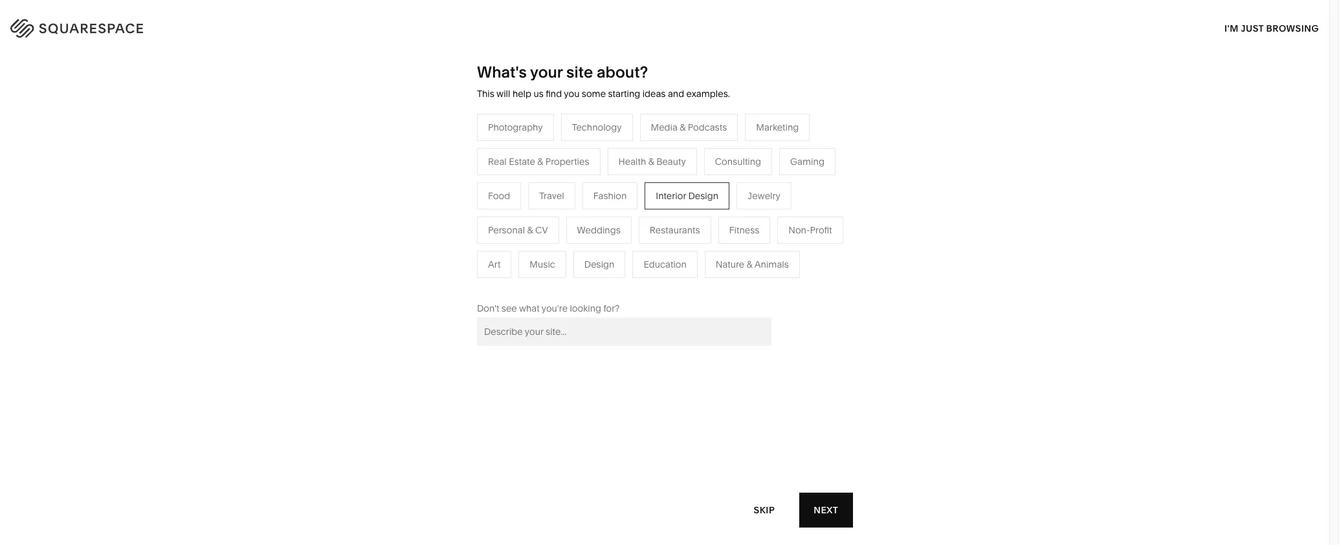Task type: vqa. For each thing, say whether or not it's contained in the screenshot.
Community
yes



Task type: describe. For each thing, give the bounding box(es) containing it.
weddings inside option
[[577, 224, 621, 236]]

personal
[[488, 224, 525, 236]]

1 vertical spatial non-
[[439, 238, 461, 250]]

cv
[[535, 224, 548, 236]]

starting
[[608, 88, 640, 100]]

some
[[582, 88, 606, 100]]

Photography radio
[[477, 114, 554, 141]]

education
[[644, 259, 687, 270]]

restaurants link
[[516, 199, 579, 211]]

what's
[[477, 63, 527, 82]]

design inside radio
[[584, 259, 615, 270]]

log             in link
[[1280, 20, 1313, 32]]

Don't see what you're looking for? field
[[477, 318, 772, 346]]

what's your site about? this will help us find you some starting ideas and examples.
[[477, 63, 730, 100]]

0 horizontal spatial fitness
[[652, 219, 683, 230]]

real estate & properties link
[[516, 277, 630, 289]]

Art radio
[[477, 251, 512, 278]]

events link
[[516, 238, 557, 250]]

log             in
[[1280, 20, 1313, 32]]

Travel radio
[[528, 182, 575, 210]]

photography
[[488, 122, 543, 133]]

health & beauty
[[619, 156, 686, 168]]

gaming
[[790, 156, 825, 168]]

1 vertical spatial properties
[[573, 277, 617, 289]]

home & decor link
[[652, 180, 728, 191]]

0 vertical spatial animals
[[691, 199, 726, 211]]

help
[[513, 88, 531, 100]]

Fashion radio
[[582, 182, 638, 210]]

examples.
[[686, 88, 730, 100]]

travel inside radio
[[539, 190, 564, 202]]

estate inside option
[[509, 156, 535, 168]]

real inside option
[[488, 156, 507, 168]]

in
[[1303, 20, 1313, 32]]

i'm
[[1225, 22, 1239, 34]]

degraw element
[[490, 443, 839, 546]]

fitness inside option
[[729, 224, 760, 236]]

0 vertical spatial nature & animals
[[652, 199, 726, 211]]

interior design
[[656, 190, 719, 202]]

nature & animals link
[[652, 199, 738, 211]]

and
[[668, 88, 684, 100]]

i'm just browsing
[[1225, 22, 1319, 34]]

Technology radio
[[561, 114, 633, 141]]

Media & Podcasts radio
[[640, 114, 738, 141]]

see
[[502, 303, 517, 314]]

for?
[[604, 303, 620, 314]]

1 horizontal spatial estate
[[537, 277, 563, 289]]

weddings link
[[516, 257, 572, 269]]

Jewelry radio
[[737, 182, 792, 210]]

squarespace logo link
[[26, 16, 283, 36]]

design inside radio
[[688, 190, 719, 202]]

i'm just browsing link
[[1225, 10, 1319, 46]]

Marketing radio
[[745, 114, 810, 141]]

home & decor
[[652, 180, 715, 191]]

beauty
[[656, 156, 686, 168]]

0 horizontal spatial podcasts
[[553, 219, 592, 230]]

community & non-profits
[[379, 238, 487, 250]]

Personal & CV radio
[[477, 217, 559, 244]]

podcasts inside option
[[688, 122, 727, 133]]

personal & cv
[[488, 224, 548, 236]]

non- inside option
[[789, 224, 810, 236]]

travel link
[[516, 180, 554, 191]]

home
[[652, 180, 678, 191]]

find
[[546, 88, 562, 100]]

what
[[519, 303, 540, 314]]

Real Estate & Properties radio
[[477, 148, 600, 175]]

Consulting radio
[[704, 148, 772, 175]]

skip button
[[740, 493, 790, 529]]

log
[[1280, 20, 1301, 32]]

0 horizontal spatial media & podcasts
[[516, 219, 592, 230]]



Task type: locate. For each thing, give the bounding box(es) containing it.
Interior Design radio
[[645, 182, 730, 210]]

0 vertical spatial restaurants
[[516, 199, 566, 211]]

1 horizontal spatial weddings
[[577, 224, 621, 236]]

nature & animals down the home & decor link at the top
[[652, 199, 726, 211]]

properties up looking
[[573, 277, 617, 289]]

Education radio
[[633, 251, 698, 278]]

1 vertical spatial weddings
[[516, 257, 559, 269]]

properties inside option
[[546, 156, 589, 168]]

browsing
[[1267, 22, 1319, 34]]

events
[[516, 238, 544, 250]]

0 horizontal spatial nature
[[652, 199, 681, 211]]

Design radio
[[573, 251, 626, 278]]

real estate & properties up you're
[[516, 277, 617, 289]]

media & podcasts
[[651, 122, 727, 133], [516, 219, 592, 230]]

don't
[[477, 303, 499, 314]]

1 horizontal spatial media & podcasts
[[651, 122, 727, 133]]

animals down fitness option
[[755, 259, 789, 270]]

& inside option
[[648, 156, 654, 168]]

media up events
[[516, 219, 542, 230]]

animals
[[691, 199, 726, 211], [755, 259, 789, 270]]

weddings
[[577, 224, 621, 236], [516, 257, 559, 269]]

weddings down the events link
[[516, 257, 559, 269]]

0 horizontal spatial media
[[516, 219, 542, 230]]

1 vertical spatial real estate & properties
[[516, 277, 617, 289]]

interior
[[656, 190, 686, 202]]

1 vertical spatial podcasts
[[553, 219, 592, 230]]

non-profit
[[789, 224, 832, 236]]

1 horizontal spatial design
[[688, 190, 719, 202]]

1 vertical spatial real
[[516, 277, 534, 289]]

jewelry
[[748, 190, 781, 202]]

music
[[530, 259, 555, 270]]

nature inside radio
[[716, 259, 745, 270]]

travel up media & podcasts link
[[539, 190, 564, 202]]

fitness
[[652, 219, 683, 230], [729, 224, 760, 236]]

Fitness radio
[[718, 217, 771, 244]]

site
[[566, 63, 593, 82]]

fashion
[[593, 190, 627, 202]]

Weddings radio
[[566, 217, 632, 244]]

real estate & properties up travel link
[[488, 156, 589, 168]]

skip
[[754, 505, 775, 516]]

just
[[1241, 22, 1264, 34]]

&
[[680, 122, 686, 133], [537, 156, 543, 168], [648, 156, 654, 168], [681, 180, 687, 191], [683, 199, 689, 211], [545, 219, 551, 230], [527, 224, 533, 236], [431, 238, 437, 250], [747, 259, 753, 270], [565, 277, 571, 289]]

0 vertical spatial properties
[[546, 156, 589, 168]]

podcasts down examples.
[[688, 122, 727, 133]]

decor
[[689, 180, 715, 191]]

ideas
[[643, 88, 666, 100]]

travel down real estate & properties option
[[516, 180, 541, 191]]

estate down "music"
[[537, 277, 563, 289]]

nature & animals down fitness option
[[716, 259, 789, 270]]

degraw image
[[490, 443, 839, 546]]

nature & animals inside radio
[[716, 259, 789, 270]]

restaurants down travel link
[[516, 199, 566, 211]]

consulting
[[715, 156, 761, 168]]

media & podcasts inside media & podcasts option
[[651, 122, 727, 133]]

1 horizontal spatial nature
[[716, 259, 745, 270]]

your
[[530, 63, 563, 82]]

art
[[488, 259, 501, 270]]

1 vertical spatial nature
[[716, 259, 745, 270]]

real estate & properties
[[488, 156, 589, 168], [516, 277, 617, 289]]

design
[[688, 190, 719, 202], [584, 259, 615, 270]]

restaurants inside option
[[650, 224, 700, 236]]

non- down jewelry option
[[789, 224, 810, 236]]

Nature & Animals radio
[[705, 251, 800, 278]]

next
[[813, 505, 838, 516]]

fitness down 'interior'
[[652, 219, 683, 230]]

1 vertical spatial design
[[584, 259, 615, 270]]

0 vertical spatial podcasts
[[688, 122, 727, 133]]

0 horizontal spatial design
[[584, 259, 615, 270]]

don't see what you're looking for?
[[477, 303, 620, 314]]

travel
[[516, 180, 541, 191], [539, 190, 564, 202]]

profits
[[461, 238, 487, 250]]

podcasts
[[688, 122, 727, 133], [553, 219, 592, 230]]

media inside option
[[651, 122, 678, 133]]

0 vertical spatial nature
[[652, 199, 681, 211]]

media
[[651, 122, 678, 133], [516, 219, 542, 230]]

restaurants down "nature & animals" link
[[650, 224, 700, 236]]

Music radio
[[519, 251, 566, 278]]

weddings up design radio
[[577, 224, 621, 236]]

1 vertical spatial restaurants
[[650, 224, 700, 236]]

1 horizontal spatial media
[[651, 122, 678, 133]]

1 horizontal spatial fitness
[[729, 224, 760, 236]]

you
[[564, 88, 580, 100]]

1 horizontal spatial restaurants
[[650, 224, 700, 236]]

0 vertical spatial media & podcasts
[[651, 122, 727, 133]]

0 vertical spatial weddings
[[577, 224, 621, 236]]

media & podcasts down and
[[651, 122, 727, 133]]

Restaurants radio
[[639, 217, 711, 244]]

properties
[[546, 156, 589, 168], [573, 277, 617, 289]]

nature
[[652, 199, 681, 211], [716, 259, 745, 270]]

Non-Profit radio
[[778, 217, 843, 244]]

food
[[488, 190, 510, 202]]

0 horizontal spatial restaurants
[[516, 199, 566, 211]]

0 vertical spatial non-
[[789, 224, 810, 236]]

1 vertical spatial animals
[[755, 259, 789, 270]]

0 horizontal spatial estate
[[509, 156, 535, 168]]

0 horizontal spatial real
[[488, 156, 507, 168]]

animals down 'decor'
[[691, 199, 726, 211]]

next button
[[799, 493, 852, 528]]

Food radio
[[477, 182, 521, 210]]

0 vertical spatial estate
[[509, 156, 535, 168]]

real up food radio
[[488, 156, 507, 168]]

nature down fitness option
[[716, 259, 745, 270]]

0 horizontal spatial non-
[[439, 238, 461, 250]]

technology
[[572, 122, 622, 133]]

community & non-profits link
[[379, 238, 500, 250]]

real estate & properties inside option
[[488, 156, 589, 168]]

fitness link
[[652, 219, 696, 230]]

1 horizontal spatial animals
[[755, 259, 789, 270]]

animals inside radio
[[755, 259, 789, 270]]

this
[[477, 88, 494, 100]]

fitness up nature & animals radio
[[729, 224, 760, 236]]

health
[[619, 156, 646, 168]]

marketing
[[756, 122, 799, 133]]

about?
[[597, 63, 648, 82]]

media & podcasts down restaurants link
[[516, 219, 592, 230]]

1 vertical spatial nature & animals
[[716, 259, 789, 270]]

1 horizontal spatial non-
[[789, 224, 810, 236]]

0 vertical spatial media
[[651, 122, 678, 133]]

podcasts right cv
[[553, 219, 592, 230]]

properties up travel radio
[[546, 156, 589, 168]]

1 horizontal spatial real
[[516, 277, 534, 289]]

0 vertical spatial design
[[688, 190, 719, 202]]

real
[[488, 156, 507, 168], [516, 277, 534, 289]]

estate up travel link
[[509, 156, 535, 168]]

Gaming radio
[[779, 148, 836, 175]]

squarespace logo image
[[26, 16, 170, 36]]

looking
[[570, 303, 601, 314]]

1 vertical spatial media & podcasts
[[516, 219, 592, 230]]

1 horizontal spatial podcasts
[[688, 122, 727, 133]]

media up 'beauty'
[[651, 122, 678, 133]]

profit
[[810, 224, 832, 236]]

you're
[[542, 303, 568, 314]]

0 vertical spatial real
[[488, 156, 507, 168]]

0 vertical spatial real estate & properties
[[488, 156, 589, 168]]

estate
[[509, 156, 535, 168], [537, 277, 563, 289]]

us
[[534, 88, 544, 100]]

1 vertical spatial estate
[[537, 277, 563, 289]]

0 horizontal spatial weddings
[[516, 257, 559, 269]]

nature & animals
[[652, 199, 726, 211], [716, 259, 789, 270]]

Health & Beauty radio
[[608, 148, 697, 175]]

will
[[497, 88, 510, 100]]

0 horizontal spatial animals
[[691, 199, 726, 211]]

media & podcasts link
[[516, 219, 605, 230]]

community
[[379, 238, 429, 250]]

1 vertical spatial media
[[516, 219, 542, 230]]

nature down "home"
[[652, 199, 681, 211]]

restaurants
[[516, 199, 566, 211], [650, 224, 700, 236]]

real down "music"
[[516, 277, 534, 289]]

non-
[[789, 224, 810, 236], [439, 238, 461, 250]]

non- right community
[[439, 238, 461, 250]]



